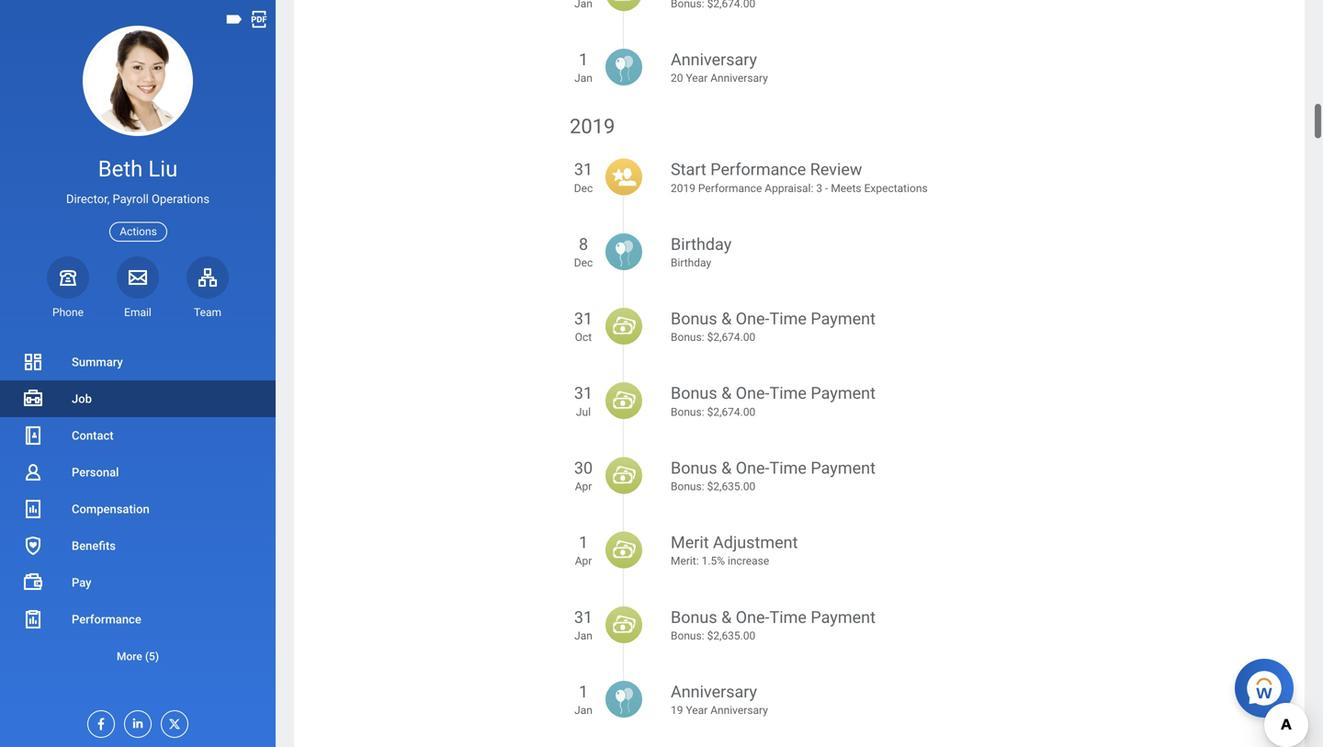 Task type: locate. For each thing, give the bounding box(es) containing it.
2 31 from the top
[[574, 309, 593, 329]]

0 vertical spatial jan
[[574, 72, 593, 85]]

& for 31 oct
[[721, 309, 732, 329]]

3 1 from the top
[[579, 682, 588, 702]]

4 time from the top
[[770, 608, 807, 627]]

phone button
[[47, 256, 89, 320]]

1 bonus & one-time payment bonus: $2,635.00 from the top
[[671, 458, 876, 493]]

2 1 jan from the top
[[574, 682, 593, 717]]

3 jan from the top
[[574, 704, 593, 717]]

bonus & one-time payment bonus: $2,635.00
[[671, 458, 876, 493], [671, 608, 876, 642]]

year inside anniversary 19 year anniversary
[[686, 704, 708, 717]]

dec down 8
[[574, 256, 593, 269]]

1 & from the top
[[721, 309, 732, 329]]

facebook image
[[88, 711, 108, 731]]

email beth liu element
[[117, 305, 159, 320]]

0 vertical spatial apr
[[575, 480, 592, 493]]

0 vertical spatial year
[[686, 72, 708, 85]]

pay
[[72, 576, 91, 589]]

31 up 8
[[574, 160, 593, 179]]

performance up more
[[72, 612, 141, 626]]

31 up oct
[[574, 309, 593, 329]]

1 bonus: from the top
[[671, 331, 704, 344]]

0 vertical spatial bonus & one-time payment bonus: $2,635.00
[[671, 458, 876, 493]]

3 bonus from the top
[[671, 458, 717, 478]]

2 jan from the top
[[574, 629, 593, 642]]

$2,635.00 for 30
[[707, 480, 756, 493]]

30
[[574, 458, 593, 478]]

0 vertical spatial 2019
[[570, 115, 615, 138]]

birthday inside 'birthday birthday'
[[671, 256, 711, 269]]

1 1 from the top
[[579, 50, 588, 69]]

mail image
[[127, 266, 149, 288]]

list
[[0, 344, 276, 674]]

tag image
[[224, 9, 244, 29]]

0 vertical spatial bonus & one-time payment bonus: $2,674.00
[[671, 309, 876, 344]]

1 vertical spatial birthday
[[671, 256, 711, 269]]

apr for 30
[[575, 480, 592, 493]]

year for anniversary 19 year anniversary
[[686, 704, 708, 717]]

& for 30 apr
[[721, 458, 732, 478]]

1 bonus & one-time payment bonus: $2,674.00 from the top
[[671, 309, 876, 344]]

2 bonus: from the top
[[671, 406, 704, 418]]

jul
[[576, 406, 591, 418]]

1 jan from the top
[[574, 72, 593, 85]]

3 31 from the top
[[574, 384, 593, 403]]

year
[[686, 72, 708, 85], [686, 704, 708, 717]]

anniversary up 20
[[671, 50, 757, 69]]

more
[[117, 650, 142, 663]]

performance inside list
[[72, 612, 141, 626]]

apr down '30' on the bottom left
[[575, 480, 592, 493]]

2 vertical spatial 1
[[579, 682, 588, 702]]

summary image
[[22, 351, 44, 373]]

0 vertical spatial $2,635.00
[[707, 480, 756, 493]]

1 jan for anniversary 20 year anniversary
[[574, 50, 593, 85]]

1 year from the top
[[686, 72, 708, 85]]

bonus & one-time payment bonus: $2,674.00 for 31 oct
[[671, 309, 876, 344]]

2 vertical spatial performance
[[72, 612, 141, 626]]

4 & from the top
[[721, 608, 732, 627]]

2 1 from the top
[[579, 533, 588, 552]]

dec for 31
[[574, 182, 593, 195]]

3 bonus: from the top
[[671, 480, 704, 493]]

2019 menu item
[[570, 113, 1029, 233]]

1 one- from the top
[[736, 309, 770, 329]]

pay link
[[0, 564, 276, 601]]

3 time from the top
[[770, 458, 807, 478]]

liu
[[148, 156, 178, 182]]

view printable version (pdf) image
[[249, 9, 269, 29]]

$2,674.00
[[707, 331, 756, 344], [707, 406, 756, 418]]

2 apr from the top
[[575, 555, 592, 568]]

$2,635.00 up adjustment
[[707, 480, 756, 493]]

4 bonus from the top
[[671, 608, 717, 627]]

2 bonus & one-time payment bonus: $2,674.00 from the top
[[671, 384, 876, 418]]

2 bonus from the top
[[671, 384, 717, 403]]

one-
[[736, 309, 770, 329], [736, 384, 770, 403], [736, 458, 770, 478], [736, 608, 770, 627]]

1 apr from the top
[[575, 480, 592, 493]]

0 horizontal spatial 2019
[[570, 115, 615, 138]]

jan for &
[[574, 629, 593, 642]]

1 time from the top
[[770, 309, 807, 329]]

8 dec
[[574, 235, 593, 269]]

30 apr
[[574, 458, 593, 493]]

1 jan
[[574, 50, 593, 85], [574, 682, 593, 717]]

bonus
[[671, 309, 717, 329], [671, 384, 717, 403], [671, 458, 717, 478], [671, 608, 717, 627]]

1 vertical spatial $2,635.00
[[707, 629, 756, 642]]

1 vertical spatial jan
[[574, 629, 593, 642]]

1 vertical spatial 1 jan
[[574, 682, 593, 717]]

1 $2,635.00 from the top
[[707, 480, 756, 493]]

summary
[[72, 355, 123, 369]]

oct
[[575, 331, 592, 344]]

birthday
[[671, 235, 732, 254], [671, 256, 711, 269]]

view team image
[[197, 266, 219, 288]]

bonus & one-time payment bonus: $2,635.00 down increase
[[671, 608, 876, 642]]

contact image
[[22, 425, 44, 447]]

phone image
[[55, 266, 81, 288]]

1 1 jan from the top
[[574, 50, 593, 85]]

payment for 31 jan
[[811, 608, 876, 627]]

20
[[671, 72, 683, 85]]

birthday birthday
[[671, 235, 732, 269]]

payment
[[811, 309, 876, 329], [811, 384, 876, 403], [811, 458, 876, 478], [811, 608, 876, 627]]

performance down start
[[698, 182, 762, 195]]

4 bonus: from the top
[[671, 629, 704, 642]]

0 vertical spatial $2,674.00
[[707, 331, 756, 344]]

31 for 31 dec
[[574, 160, 593, 179]]

1 vertical spatial 2019
[[671, 182, 696, 195]]

4 31 from the top
[[574, 608, 593, 627]]

meets
[[831, 182, 862, 195]]

adjustment
[[713, 533, 798, 552]]

2 year from the top
[[686, 704, 708, 717]]

anniversary right 19
[[710, 704, 768, 717]]

0 vertical spatial birthday
[[671, 235, 732, 254]]

jan
[[574, 72, 593, 85], [574, 629, 593, 642], [574, 704, 593, 717]]

2019
[[570, 115, 615, 138], [671, 182, 696, 195]]

1 $2,674.00 from the top
[[707, 331, 756, 344]]

one- for 31 jan
[[736, 608, 770, 627]]

apr inside 30 apr
[[575, 480, 592, 493]]

dec up 8
[[574, 182, 593, 195]]

1 payment from the top
[[811, 309, 876, 329]]

4 one- from the top
[[736, 608, 770, 627]]

year inside anniversary 20 year anniversary
[[686, 72, 708, 85]]

8
[[579, 235, 588, 254]]

3 & from the top
[[721, 458, 732, 478]]

personal image
[[22, 461, 44, 483]]

actions
[[120, 225, 157, 238]]

1 vertical spatial $2,674.00
[[707, 406, 756, 418]]

3 payment from the top
[[811, 458, 876, 478]]

1 vertical spatial year
[[686, 704, 708, 717]]

jan inside 31 jan
[[574, 629, 593, 642]]

list containing summary
[[0, 344, 276, 674]]

year right 20
[[686, 72, 708, 85]]

31 dec
[[574, 160, 593, 195]]

bonus: for 30 apr
[[671, 480, 704, 493]]

job
[[72, 392, 92, 406]]

dec
[[574, 182, 593, 195], [574, 256, 593, 269]]

2 & from the top
[[721, 384, 732, 403]]

1 vertical spatial bonus & one-time payment bonus: $2,635.00
[[671, 608, 876, 642]]

anniversary 19 year anniversary
[[671, 682, 768, 717]]

$2,635.00
[[707, 480, 756, 493], [707, 629, 756, 642]]

1 apr
[[575, 533, 592, 568]]

bonus: for 31 jan
[[671, 629, 704, 642]]

performance
[[711, 160, 806, 179], [698, 182, 762, 195], [72, 612, 141, 626]]

bonus & one-time payment bonus: $2,635.00 up adjustment
[[671, 458, 876, 493]]

2 payment from the top
[[811, 384, 876, 403]]

merit:
[[671, 555, 699, 568]]

2 one- from the top
[[736, 384, 770, 403]]

2 birthday from the top
[[671, 256, 711, 269]]

31 down 1 apr
[[574, 608, 593, 627]]

&
[[721, 309, 732, 329], [721, 384, 732, 403], [721, 458, 732, 478], [721, 608, 732, 627]]

bonus:
[[671, 331, 704, 344], [671, 406, 704, 418], [671, 480, 704, 493], [671, 629, 704, 642]]

bonus & one-time payment bonus: $2,674.00 for 31 jul
[[671, 384, 876, 418]]

2 time from the top
[[770, 384, 807, 403]]

1 31 from the top
[[574, 160, 593, 179]]

1 bonus from the top
[[671, 309, 717, 329]]

1 dec from the top
[[574, 182, 593, 195]]

bonus & one-time payment bonus: $2,674.00
[[671, 309, 876, 344], [671, 384, 876, 418]]

2 $2,674.00 from the top
[[707, 406, 756, 418]]

0 vertical spatial 1 jan
[[574, 50, 593, 85]]

31 for 31 jan
[[574, 608, 593, 627]]

dec for 8
[[574, 256, 593, 269]]

time for 31 jan
[[770, 608, 807, 627]]

2019 down start
[[671, 182, 696, 195]]

2 vertical spatial jan
[[574, 704, 593, 717]]

$2,635.00 up anniversary 19 year anniversary
[[707, 629, 756, 642]]

31 oct
[[574, 309, 593, 344]]

compensation link
[[0, 491, 276, 527]]

start performance review 2019 performance appraisal: 3 - meets expectations
[[671, 160, 928, 195]]

phone
[[52, 306, 84, 319]]

2 $2,635.00 from the top
[[707, 629, 756, 642]]

1 vertical spatial dec
[[574, 256, 593, 269]]

bonus: for 31 jul
[[671, 406, 704, 418]]

start
[[671, 160, 706, 179]]

-
[[825, 182, 828, 195]]

3 one- from the top
[[736, 458, 770, 478]]

bonus for 30 apr
[[671, 458, 717, 478]]

1 vertical spatial bonus & one-time payment bonus: $2,674.00
[[671, 384, 876, 418]]

2 bonus & one-time payment bonus: $2,635.00 from the top
[[671, 608, 876, 642]]

apr up 31 jan
[[575, 555, 592, 568]]

increase
[[728, 555, 769, 568]]

time
[[770, 309, 807, 329], [770, 384, 807, 403], [770, 458, 807, 478], [770, 608, 807, 627]]

pay image
[[22, 572, 44, 594]]

actions button
[[110, 222, 167, 241]]

more (5) button
[[0, 646, 276, 668]]

$2,674.00 for 31 jul
[[707, 406, 756, 418]]

appraisal:
[[765, 182, 814, 195]]

apr
[[575, 480, 592, 493], [575, 555, 592, 568]]

bonus for 31 oct
[[671, 309, 717, 329]]

1 for adjustment
[[579, 533, 588, 552]]

31
[[574, 160, 593, 179], [574, 309, 593, 329], [574, 384, 593, 403], [574, 608, 593, 627]]

2019 up 31 dec
[[570, 115, 615, 138]]

1 vertical spatial 1
[[579, 533, 588, 552]]

1
[[579, 50, 588, 69], [579, 533, 588, 552], [579, 682, 588, 702]]

0 vertical spatial 1
[[579, 50, 588, 69]]

year right 19
[[686, 704, 708, 717]]

1 vertical spatial apr
[[575, 555, 592, 568]]

year for anniversary 20 year anniversary
[[686, 72, 708, 85]]

1 inside 1 apr
[[579, 533, 588, 552]]

$2,674.00 for 31 oct
[[707, 331, 756, 344]]

performance up appraisal:
[[711, 160, 806, 179]]

1 birthday from the top
[[671, 235, 732, 254]]

4 payment from the top
[[811, 608, 876, 627]]

navigation pane region
[[0, 0, 276, 747]]

anniversary
[[671, 50, 757, 69], [710, 72, 768, 85], [671, 682, 757, 702], [710, 704, 768, 717]]

31 inside 31 dec
[[574, 160, 593, 179]]

dec inside 2019 menu item
[[574, 182, 593, 195]]

2 dec from the top
[[574, 256, 593, 269]]

0 vertical spatial dec
[[574, 182, 593, 195]]

31 up jul
[[574, 384, 593, 403]]

1 horizontal spatial 2019
[[671, 182, 696, 195]]



Task type: vqa. For each thing, say whether or not it's contained in the screenshot.
nbox icon at the bottom right of page
no



Task type: describe. For each thing, give the bounding box(es) containing it.
1.5%
[[702, 555, 725, 568]]

31 for 31 oct
[[574, 309, 593, 329]]

& for 31 jan
[[721, 608, 732, 627]]

benefits link
[[0, 527, 276, 564]]

31 for 31 jul
[[574, 384, 593, 403]]

(5)
[[145, 650, 159, 663]]

& for 31 jul
[[721, 384, 732, 403]]

jan for 20
[[574, 72, 593, 85]]

compensation image
[[22, 498, 44, 520]]

anniversary 20 year anniversary
[[671, 50, 768, 85]]

benefits
[[72, 539, 116, 553]]

phone beth liu element
[[47, 305, 89, 320]]

time for 31 jul
[[770, 384, 807, 403]]

1 jan for anniversary 19 year anniversary
[[574, 682, 593, 717]]

email
[[124, 306, 151, 319]]

director, payroll operations
[[66, 192, 210, 206]]

beth
[[98, 156, 143, 182]]

one- for 30 apr
[[736, 458, 770, 478]]

job image
[[22, 388, 44, 410]]

payroll
[[113, 192, 149, 206]]

31 jan
[[574, 608, 593, 642]]

performance image
[[22, 608, 44, 630]]

payment for 31 oct
[[811, 309, 876, 329]]

anniversary right 20
[[710, 72, 768, 85]]

payment for 31 jul
[[811, 384, 876, 403]]

merit
[[671, 533, 709, 552]]

1 for 19
[[579, 682, 588, 702]]

time for 31 oct
[[770, 309, 807, 329]]

jan for 19
[[574, 704, 593, 717]]

compensation
[[72, 502, 150, 516]]

1 for 20
[[579, 50, 588, 69]]

email button
[[117, 256, 159, 320]]

bonus: for 31 oct
[[671, 331, 704, 344]]

one- for 31 jul
[[736, 384, 770, 403]]

review
[[810, 160, 862, 179]]

beth liu
[[98, 156, 178, 182]]

more (5)
[[117, 650, 159, 663]]

anniversary up 19
[[671, 682, 757, 702]]

team link
[[187, 256, 229, 320]]

bonus for 31 jul
[[671, 384, 717, 403]]

personal
[[72, 465, 119, 479]]

one- for 31 oct
[[736, 309, 770, 329]]

0 vertical spatial performance
[[711, 160, 806, 179]]

team beth liu element
[[187, 305, 229, 320]]

19
[[671, 704, 683, 717]]

3
[[816, 182, 822, 195]]

director,
[[66, 192, 110, 206]]

apr for 1
[[575, 555, 592, 568]]

merit adjustment merit: 1.5% increase
[[671, 533, 798, 568]]

bonus & one-time payment bonus: $2,635.00 for 30
[[671, 458, 876, 493]]

operations
[[152, 192, 210, 206]]

2019 inside start performance review 2019 performance appraisal: 3 - meets expectations
[[671, 182, 696, 195]]

more (5) button
[[0, 638, 276, 674]]

bonus for 31 jan
[[671, 608, 717, 627]]

31 jul
[[574, 384, 593, 418]]

x image
[[162, 711, 182, 731]]

job link
[[0, 380, 276, 417]]

contact link
[[0, 417, 276, 454]]

time for 30 apr
[[770, 458, 807, 478]]

benefits image
[[22, 535, 44, 557]]

expectations
[[864, 182, 928, 195]]

linkedin image
[[125, 711, 145, 731]]

contact
[[72, 429, 114, 442]]

payment for 30 apr
[[811, 458, 876, 478]]

1 vertical spatial performance
[[698, 182, 762, 195]]

performance link
[[0, 601, 276, 638]]

bonus & one-time payment bonus: $2,635.00 for 31
[[671, 608, 876, 642]]

$2,635.00 for 31
[[707, 629, 756, 642]]

personal link
[[0, 454, 276, 491]]

summary link
[[0, 344, 276, 380]]

team
[[194, 306, 221, 319]]



